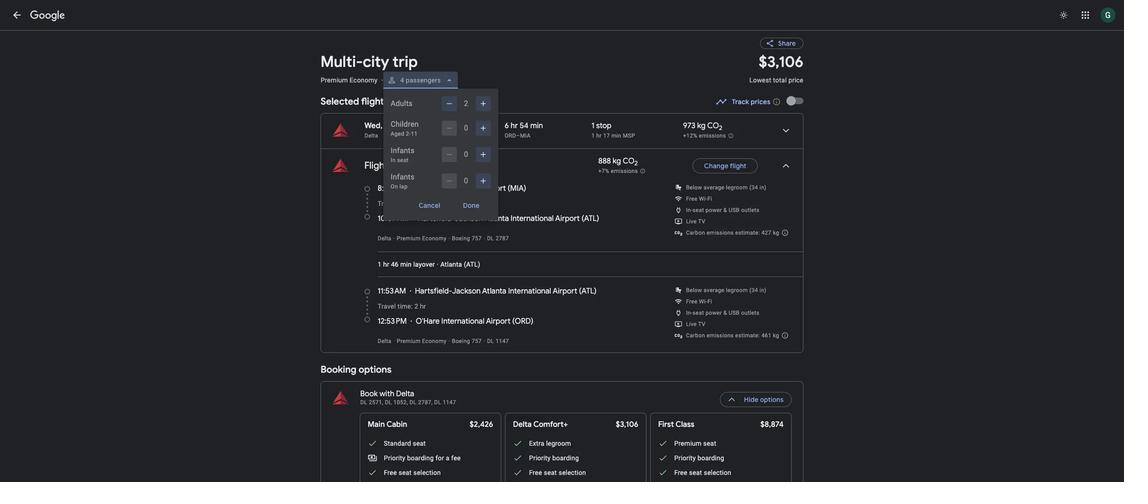 Task type: vqa. For each thing, say whether or not it's contained in the screenshot.
"Connecting airports" popup button at the right top
no



Task type: describe. For each thing, give the bounding box(es) containing it.
premium economy for 8:05 am
[[397, 235, 447, 242]]

atlanta for 10:07 am
[[485, 214, 509, 224]]

o'hare
[[416, 317, 440, 326]]

options for hide options
[[760, 396, 784, 404]]

average for o'hare international airport (ord)
[[704, 287, 725, 294]]

$8,874
[[761, 420, 784, 430]]

priority boarding for delta comfort+
[[529, 455, 579, 462]]

2 inside 888 kg co 2
[[635, 160, 638, 168]]

international right the o'hare
[[442, 317, 485, 326]]

comfort+
[[534, 420, 568, 430]]

2 inside the 973 kg co 2
[[719, 124, 723, 132]]

1 vertical spatial atlanta
[[441, 261, 462, 268]]

Multi-city trip text field
[[321, 52, 738, 72]]

2 left cancel
[[415, 200, 418, 208]]

multi-city trip
[[321, 52, 418, 72]]

children
[[391, 120, 419, 129]]

flights
[[361, 96, 389, 108]]

+7% emissions
[[599, 168, 638, 175]]

carbon for (ord)
[[686, 333, 705, 339]]

with
[[380, 390, 395, 399]]

free for delta comfort+
[[529, 469, 542, 477]]

number of passengers dialog
[[383, 89, 498, 221]]

cancel button
[[407, 198, 452, 213]]

premium down 12:53 pm
[[397, 338, 421, 345]]

$2,426
[[470, 420, 493, 430]]

done
[[463, 201, 480, 210]]

class
[[676, 420, 695, 430]]

0 for children aged 2-11
[[464, 124, 468, 133]]

1 for stop
[[592, 121, 595, 131]]

passengers
[[406, 76, 441, 84]]

kg inside the 973 kg co 2
[[698, 121, 706, 131]]

dl 1147
[[487, 338, 509, 345]]

Flight numbers DL 2571, DL 1052, DL 2787, DL 1147 text field
[[360, 400, 456, 406]]

o'hare international airport (ord)
[[416, 317, 534, 326]]

booking options
[[321, 364, 392, 376]]

1 for hr
[[378, 261, 382, 268]]

kg inside 888 kg co 2
[[613, 157, 621, 166]]

extra legroom
[[529, 440, 571, 448]]

fi for (atl)
[[708, 196, 713, 202]]

$3,106 lowest total price
[[750, 52, 804, 84]]

2-
[[406, 131, 411, 137]]

priority boarding for a fee
[[384, 455, 461, 462]]

dl 2787
[[487, 235, 509, 242]]

flight
[[365, 160, 388, 172]]

selection for class
[[704, 469, 732, 477]]

estimate: for o'hare international airport (ord)
[[736, 333, 760, 339]]

economy for 8:05 am
[[422, 235, 447, 242]]

miami international airport (mia)
[[414, 184, 527, 193]]

min inside the 1 stop 1 hr 17 min msp
[[612, 133, 622, 139]]

(ord)
[[513, 317, 534, 326]]

go back image
[[11, 9, 23, 21]]

1 dl from the left
[[360, 400, 367, 406]]

usb for hartsfield-jackson atlanta international airport (atl)
[[729, 207, 740, 214]]

priority boarding for first class
[[675, 455, 725, 462]]

min right 46
[[401, 261, 412, 268]]

time: for 8:05 am
[[398, 200, 413, 208]]

travel for 11:53 am
[[378, 303, 396, 310]]

wed, dec 20
[[365, 121, 410, 131]]

main cabin
[[368, 420, 407, 430]]

888
[[599, 157, 611, 166]]

delta up extra
[[513, 420, 532, 430]]

Arrival time: 12:53 PM. text field
[[378, 317, 407, 326]]

live tv for o'hare international airport (ord)
[[686, 321, 706, 328]]

hide
[[744, 396, 759, 404]]

– inside 6 hr 54 min ord – mia
[[516, 133, 520, 139]]

12:53 pm
[[378, 317, 407, 326]]

1:57 pm
[[455, 121, 481, 131]]

emissions for carbon emissions estimate: 461 kg
[[707, 333, 734, 339]]

 image down "o'hare international airport (ord)"
[[449, 338, 450, 345]]

co for 973 kg co
[[708, 121, 719, 131]]

premium seat
[[675, 440, 717, 448]]

power for (ord)
[[706, 310, 722, 317]]

first
[[659, 420, 674, 430]]

standard seat
[[384, 440, 426, 448]]

10:07 am
[[378, 214, 409, 224]]

2 up the o'hare
[[415, 303, 418, 310]]

carbon emissions estimate: 427 kg
[[686, 230, 780, 236]]

(atl) for 11:53 am
[[579, 287, 597, 296]]

infants for infants in seat
[[391, 146, 415, 155]]

delta inside the book with delta dl 2571, dl 1052, dl 2787, dl 1147
[[396, 390, 414, 399]]

selected flights
[[321, 96, 389, 108]]

0 for infants in seat
[[464, 150, 468, 159]]

prices
[[751, 98, 771, 106]]

on
[[391, 184, 398, 190]]

delta down wed,
[[365, 133, 378, 139]]

min inside 6 hr 54 min ord – mia
[[531, 121, 543, 131]]

Departure time: 8:05 AM. text field
[[378, 184, 406, 193]]

2787,
[[418, 400, 433, 406]]

free seat selection for delta comfort+
[[529, 469, 586, 477]]

city
[[363, 52, 389, 72]]

3106 us dollars element
[[759, 52, 804, 72]]

below for o'hare international airport (ord)
[[686, 287, 702, 294]]

boeing for jackson
[[452, 235, 470, 242]]

infants on lap
[[391, 173, 415, 190]]

selection for cabin
[[414, 469, 441, 477]]

priority for comfort+
[[529, 455, 551, 462]]

+12%
[[683, 133, 698, 139]]

(34 for (ord)
[[750, 287, 758, 294]]

main content containing multi-city trip
[[321, 30, 804, 483]]

hide options
[[744, 396, 784, 404]]

delta comfort+
[[513, 420, 568, 430]]

atlanta (atl)
[[441, 261, 480, 268]]

below average legroom (34 in) for (ord)
[[686, 287, 767, 294]]

free seat selection for first class
[[675, 469, 732, 477]]

wi- for hartsfield-jackson atlanta international airport (atl)
[[699, 196, 708, 202]]

11:53 am
[[378, 287, 406, 296]]

boeing for international
[[452, 338, 470, 345]]

track prices
[[732, 98, 771, 106]]

selection for comfort+
[[559, 469, 586, 477]]

standard
[[384, 440, 411, 448]]

msp
[[623, 133, 635, 139]]

booking
[[321, 364, 357, 376]]

outlets for hartsfield-jackson atlanta international airport (atl)
[[742, 207, 760, 214]]

1 hr 46 min layover
[[378, 261, 435, 268]]

boeing 757 for international
[[452, 338, 482, 345]]

international down (mia)
[[511, 214, 554, 224]]

list inside main content
[[321, 114, 803, 353]]

fee
[[451, 455, 461, 462]]

4
[[400, 76, 404, 84]]

17
[[604, 133, 610, 139]]

6 hr 54 min ord – mia
[[505, 121, 543, 139]]

in
[[391, 157, 396, 164]]

ord
[[505, 133, 516, 139]]

$3,106 for $3,106
[[616, 420, 639, 430]]

free for main cabin
[[384, 469, 397, 477]]

in-seat power & usb outlets for (atl)
[[686, 207, 760, 214]]

co for 888 kg co
[[623, 157, 635, 166]]

kg right 427
[[773, 230, 780, 236]]

in- for (atl)
[[686, 207, 693, 214]]

46
[[391, 261, 399, 268]]

hartsfield- for 11:53 am
[[415, 287, 452, 296]]

& for hartsfield-jackson atlanta international airport (atl)
[[724, 207, 727, 214]]

priority for cabin
[[384, 455, 406, 462]]

6:03 am – 1:57 pm
[[419, 121, 481, 131]]

0 for infants on lap
[[464, 176, 468, 185]]

premium down multi-
[[321, 76, 348, 84]]

sun, dec 24
[[404, 160, 454, 172]]

0 vertical spatial economy
[[350, 76, 378, 84]]

2 dl from the left
[[385, 400, 392, 406]]

in) for o'hare international airport (ord)
[[760, 287, 767, 294]]

54
[[520, 121, 529, 131]]

Arrival time: 10:07 AM. text field
[[378, 214, 409, 224]]

total duration 6 hr 54 min. element
[[505, 121, 592, 132]]

1052,
[[394, 400, 408, 406]]

973
[[683, 121, 696, 131]]

free seat selection for main cabin
[[384, 469, 441, 477]]

multi-
[[321, 52, 363, 72]]

hr for travel time: 2 hr 2 min
[[420, 200, 426, 208]]

973 kg co 2
[[683, 121, 723, 132]]

& for o'hare international airport (ord)
[[724, 310, 727, 317]]

lowest
[[750, 76, 772, 84]]

carbon emissions estimate: 427 kilograms element
[[686, 230, 780, 236]]

427
[[762, 230, 772, 236]]

$3,106 for $3,106 lowest total price
[[759, 52, 804, 72]]

Arrival time: 1:57 PM. text field
[[455, 121, 481, 131]]

change flight
[[704, 162, 747, 170]]

757 for jackson
[[472, 235, 482, 242]]

1 stop 1 hr 17 min msp
[[592, 121, 635, 139]]

flight details. flight on wednesday, december 20. leaves o'hare international airport at 6:03 am on wednesday, december 20 and arrives at miami international airport at 1:57 pm on wednesday, december 20. image
[[775, 119, 798, 142]]

1 stop flight. element
[[592, 121, 612, 132]]

trip
[[393, 52, 418, 72]]



Task type: locate. For each thing, give the bounding box(es) containing it.
economy up layover
[[422, 235, 447, 242]]

premium down 10:07 am
[[397, 235, 421, 242]]

fi up "carbon emissions estimate: 461 kg"
[[708, 299, 713, 305]]

1 vertical spatial dec
[[425, 160, 442, 172]]

(atl) for 10:07 am
[[582, 214, 599, 224]]

usb for o'hare international airport (ord)
[[729, 310, 740, 317]]

priority
[[384, 455, 406, 462], [529, 455, 551, 462], [675, 455, 696, 462]]

0 horizontal spatial dec
[[384, 121, 399, 131]]

legroom up "carbon emissions estimate: 461 kg"
[[726, 287, 748, 294]]

outlets up carbon emissions estimate: 427 kg
[[742, 207, 760, 214]]

24
[[444, 160, 454, 172]]

1 vertical spatial economy
[[422, 235, 447, 242]]

2 time: from the top
[[398, 303, 413, 310]]

cancel
[[419, 201, 440, 210]]

delta down 12:53 pm
[[378, 338, 392, 345]]

jackson for 10:07 am
[[455, 214, 483, 224]]

change
[[704, 162, 729, 170]]

mia
[[520, 133, 531, 139]]

dec
[[384, 121, 399, 131], [425, 160, 442, 172]]

2 in-seat power & usb outlets from the top
[[686, 310, 760, 317]]

infants
[[391, 146, 415, 155], [391, 173, 415, 182]]

hartsfield- for 10:07 am
[[418, 214, 455, 224]]

757 down "o'hare international airport (ord)"
[[472, 338, 482, 345]]

in-
[[686, 207, 693, 214], [686, 310, 693, 317]]

1 carbon from the top
[[686, 230, 705, 236]]

priority down premium seat
[[675, 455, 696, 462]]

power for (atl)
[[706, 207, 722, 214]]

1 selection from the left
[[414, 469, 441, 477]]

757
[[472, 235, 482, 242], [472, 338, 482, 345]]

boeing
[[452, 235, 470, 242], [452, 338, 470, 345]]

free seat selection
[[384, 469, 441, 477], [529, 469, 586, 477], [675, 469, 732, 477]]

aged
[[391, 131, 405, 137]]

1 tv from the top
[[698, 218, 706, 225]]

live for o'hare international airport (ord)
[[686, 321, 697, 328]]

1 time: from the top
[[398, 200, 413, 208]]

(atl)
[[582, 214, 599, 224], [464, 261, 480, 268], [579, 287, 597, 296]]

2 tv from the top
[[698, 321, 706, 328]]

seat inside infants in seat
[[397, 157, 409, 164]]

888 kg co 2
[[599, 157, 638, 168]]

757 for international
[[472, 338, 482, 345]]

2 carbon from the top
[[686, 333, 705, 339]]

boarding for main cabin
[[407, 455, 434, 462]]

0 vertical spatial 757
[[472, 235, 482, 242]]

sun,
[[404, 160, 422, 172]]

0 vertical spatial estimate:
[[736, 230, 760, 236]]

1 estimate: from the top
[[736, 230, 760, 236]]

1 vertical spatial average
[[704, 287, 725, 294]]

children aged 2-11
[[391, 120, 419, 137]]

options up book
[[359, 364, 392, 376]]

boeing up atlanta (atl)
[[452, 235, 470, 242]]

emissions for +7% emissions
[[611, 168, 638, 175]]

0 vertical spatial 1
[[592, 121, 595, 131]]

2 travel from the top
[[378, 303, 396, 310]]

2 power from the top
[[706, 310, 722, 317]]

emissions for carbon emissions estimate: 427 kg
[[707, 230, 734, 236]]

0
[[464, 124, 468, 133], [464, 150, 468, 159], [464, 176, 468, 185]]

0 vertical spatial free wi-fi
[[686, 196, 713, 202]]

2 vertical spatial 1
[[378, 261, 382, 268]]

1 priority boarding from the left
[[529, 455, 579, 462]]

options right hide
[[760, 396, 784, 404]]

1 horizontal spatial boarding
[[553, 455, 579, 462]]

seat
[[397, 157, 409, 164], [693, 207, 704, 214], [693, 310, 704, 317], [413, 440, 426, 448], [704, 440, 717, 448], [399, 469, 412, 477], [544, 469, 557, 477], [689, 469, 702, 477]]

co up "+12% emissions"
[[708, 121, 719, 131]]

1 live from the top
[[686, 218, 697, 225]]

flight 2
[[365, 160, 395, 172]]

average
[[704, 184, 725, 191], [704, 287, 725, 294]]

hr left 17
[[597, 133, 602, 139]]

atlanta up dl 2787
[[485, 214, 509, 224]]

 image
[[382, 76, 383, 84], [399, 160, 401, 172], [437, 261, 439, 268], [449, 338, 450, 345]]

– left 1:57 pm
[[449, 121, 453, 131]]

1 free wi-fi from the top
[[686, 196, 713, 202]]

1 vertical spatial &
[[724, 310, 727, 317]]

below average legroom (34 in) up "carbon emissions estimate: 461 kg"
[[686, 287, 767, 294]]

2 (34 from the top
[[750, 287, 758, 294]]

wi-
[[699, 196, 708, 202], [699, 299, 708, 305]]

main content
[[321, 30, 804, 483]]

1 boeing from the top
[[452, 235, 470, 242]]

0 horizontal spatial selection
[[414, 469, 441, 477]]

 image right in
[[399, 160, 401, 172]]

3 priority from the left
[[675, 455, 696, 462]]

hr inside 6 hr 54 min ord – mia
[[511, 121, 518, 131]]

time: down 'lap'
[[398, 200, 413, 208]]

461
[[762, 333, 772, 339]]

boeing 757 for jackson
[[452, 235, 482, 242]]

0 vertical spatial (34
[[750, 184, 758, 191]]

(mia)
[[508, 184, 527, 193]]

1 vertical spatial 757
[[472, 338, 482, 345]]

options
[[359, 364, 392, 376], [760, 396, 784, 404]]

0 vertical spatial in-
[[686, 207, 693, 214]]

0 vertical spatial hartsfield-jackson atlanta international airport (atl)
[[418, 214, 599, 224]]

delta down '10:07 am' text box at the left top
[[378, 235, 392, 242]]

0 vertical spatial infants
[[391, 146, 415, 155]]

1 horizontal spatial options
[[760, 396, 784, 404]]

1 in) from the top
[[760, 184, 767, 191]]

0 horizontal spatial priority
[[384, 455, 406, 462]]

1 vertical spatial fi
[[708, 299, 713, 305]]

hartsfield-jackson atlanta international airport (atl) up '(ord)'
[[415, 287, 597, 296]]

hartsfield- down layover
[[415, 287, 452, 296]]

dec for sun,
[[425, 160, 442, 172]]

$3,106 left first
[[616, 420, 639, 430]]

below for hartsfield-jackson atlanta international airport (atl)
[[686, 184, 702, 191]]

1 priority from the left
[[384, 455, 406, 462]]

0 vertical spatial co
[[708, 121, 719, 131]]

0 vertical spatial premium economy
[[321, 76, 378, 84]]

2 up +7% emissions
[[635, 160, 638, 168]]

track
[[732, 98, 749, 106]]

20
[[400, 121, 410, 131]]

1 below from the top
[[686, 184, 702, 191]]

2 selection from the left
[[559, 469, 586, 477]]

1 horizontal spatial –
[[516, 133, 520, 139]]

0 vertical spatial carbon
[[686, 230, 705, 236]]

2 boarding from the left
[[553, 455, 579, 462]]

0 vertical spatial dec
[[384, 121, 399, 131]]

0 vertical spatial $3,106
[[759, 52, 804, 72]]

1 in-seat power & usb outlets from the top
[[686, 207, 760, 214]]

(34 for (atl)
[[750, 184, 758, 191]]

dl down book
[[360, 400, 367, 406]]

1 vertical spatial (atl)
[[464, 261, 480, 268]]

time: up 12:53 pm "text box"
[[398, 303, 413, 310]]

2 usb from the top
[[729, 310, 740, 317]]

wi- down change
[[699, 196, 708, 202]]

atlanta up "o'hare international airport (ord)"
[[482, 287, 507, 296]]

1 free seat selection from the left
[[384, 469, 441, 477]]

power up carbon emissions estimate: 427 kilograms element
[[706, 207, 722, 214]]

live
[[686, 218, 697, 225], [686, 321, 697, 328]]

premium economy
[[321, 76, 378, 84], [397, 235, 447, 242], [397, 338, 447, 345]]

fi
[[708, 196, 713, 202], [708, 299, 713, 305]]

boarding for first class
[[698, 455, 725, 462]]

atlanta right layover
[[441, 261, 462, 268]]

emissions left 461
[[707, 333, 734, 339]]

co
[[708, 121, 719, 131], [623, 157, 635, 166]]

carbon emissions estimate: 461 kg
[[686, 333, 780, 339]]

free for first class
[[675, 469, 688, 477]]

options for booking options
[[359, 364, 392, 376]]

1 boeing 757 from the top
[[452, 235, 482, 242]]

delta up flight numbers dl 2571, dl 1052, dl 2787, dl 1147 "text field"
[[396, 390, 414, 399]]

boeing 757 up atlanta (atl)
[[452, 235, 482, 242]]

premium economy up layover
[[397, 235, 447, 242]]

1 vertical spatial boeing
[[452, 338, 470, 345]]

2 & from the top
[[724, 310, 727, 317]]

free
[[686, 196, 698, 202], [686, 299, 698, 305], [384, 469, 397, 477], [529, 469, 542, 477], [675, 469, 688, 477]]

legroom down comfort+
[[546, 440, 571, 448]]

total
[[773, 76, 787, 84]]

4 dl from the left
[[434, 400, 441, 406]]

0 vertical spatial fi
[[708, 196, 713, 202]]

atlanta for 11:53 am
[[482, 287, 507, 296]]

1 down 1 stop flight. element at the top right
[[592, 133, 595, 139]]

 image down city
[[382, 76, 383, 84]]

1 horizontal spatial dec
[[425, 160, 442, 172]]

extra
[[529, 440, 545, 448]]

hr for 1 stop 1 hr 17 min msp
[[597, 133, 602, 139]]

0 vertical spatial &
[[724, 207, 727, 214]]

legroom
[[726, 184, 748, 191], [726, 287, 748, 294], [546, 440, 571, 448]]

learn more about tracked prices image
[[773, 98, 781, 106]]

2 in) from the top
[[760, 287, 767, 294]]

fi for (ord)
[[708, 299, 713, 305]]

1 vertical spatial outlets
[[742, 310, 760, 317]]

share
[[778, 39, 796, 48]]

4 passengers
[[400, 76, 441, 84]]

live tv for hartsfield-jackson atlanta international airport (atl)
[[686, 218, 706, 225]]

economy
[[350, 76, 378, 84], [422, 235, 447, 242], [422, 338, 447, 345]]

kg right 461
[[773, 333, 780, 339]]

fi down change
[[708, 196, 713, 202]]

layover (1 of 1) is a 1 hr 17 min layover at minneapolis–saint paul international airport in minneapolis. element
[[592, 132, 679, 140]]

in) up 427
[[760, 184, 767, 191]]

757 left dl 2787
[[472, 235, 482, 242]]

2 inside number of passengers 'dialog'
[[464, 99, 468, 108]]

priority down extra
[[529, 455, 551, 462]]

1 vertical spatial legroom
[[726, 287, 748, 294]]

1 vertical spatial 0
[[464, 150, 468, 159]]

2 wi- from the top
[[699, 299, 708, 305]]

list containing flight 2
[[321, 114, 803, 353]]

power
[[706, 207, 722, 214], [706, 310, 722, 317]]

1 757 from the top
[[472, 235, 482, 242]]

1 travel from the top
[[378, 200, 396, 208]]

2 right "flight"
[[390, 160, 395, 172]]

2571,
[[369, 400, 384, 406]]

3 selection from the left
[[704, 469, 732, 477]]

emissions down 888 kg co 2
[[611, 168, 638, 175]]

international
[[437, 184, 480, 193], [511, 214, 554, 224], [508, 287, 551, 296], [442, 317, 485, 326]]

1 infants from the top
[[391, 146, 415, 155]]

0 vertical spatial usb
[[729, 207, 740, 214]]

2 free seat selection from the left
[[529, 469, 586, 477]]

2 in- from the top
[[686, 310, 693, 317]]

0 vertical spatial hartsfield-
[[418, 214, 455, 224]]

0 vertical spatial boeing
[[452, 235, 470, 242]]

dl down with
[[385, 400, 392, 406]]

0 horizontal spatial –
[[449, 121, 453, 131]]

1 vertical spatial (34
[[750, 287, 758, 294]]

jackson down the done
[[455, 214, 483, 224]]

0 vertical spatial below average legroom (34 in)
[[686, 184, 767, 191]]

2 fi from the top
[[708, 299, 713, 305]]

3 dl from the left
[[410, 400, 417, 406]]

hartsfield- down cancel button
[[418, 214, 455, 224]]

2 vertical spatial atlanta
[[482, 287, 507, 296]]

1 vertical spatial free wi-fi
[[686, 299, 713, 305]]

0 vertical spatial boeing 757
[[452, 235, 482, 242]]

premium economy down the o'hare
[[397, 338, 447, 345]]

– down 54
[[516, 133, 520, 139]]

min down miami
[[433, 200, 445, 208]]

in-seat power & usb outlets
[[686, 207, 760, 214], [686, 310, 760, 317]]

carbon for (atl)
[[686, 230, 705, 236]]

0 down 1:57 pm
[[464, 150, 468, 159]]

1 average from the top
[[704, 184, 725, 191]]

infants up 'lap'
[[391, 173, 415, 182]]

tv for (atl)
[[698, 218, 706, 225]]

2 priority boarding from the left
[[675, 455, 725, 462]]

hr inside the 1 stop 1 hr 17 min msp
[[597, 133, 602, 139]]

0 vertical spatial live
[[686, 218, 697, 225]]

estimate: for hartsfield-jackson atlanta international airport (atl)
[[736, 230, 760, 236]]

+12% emissions
[[683, 133, 726, 139]]

1 vertical spatial below average legroom (34 in)
[[686, 287, 767, 294]]

1 vertical spatial hartsfield-jackson atlanta international airport (atl)
[[415, 287, 597, 296]]

0 vertical spatial power
[[706, 207, 722, 214]]

co inside the 973 kg co 2
[[708, 121, 719, 131]]

time: for 11:53 am
[[398, 303, 413, 310]]

1 vertical spatial jackson
[[452, 287, 481, 296]]

1 horizontal spatial priority
[[529, 455, 551, 462]]

average for hartsfield-jackson atlanta international airport (atl)
[[704, 184, 725, 191]]

infants in seat
[[391, 146, 415, 164]]

1 vertical spatial power
[[706, 310, 722, 317]]

2 boeing 757 from the top
[[452, 338, 482, 345]]

1 boarding from the left
[[407, 455, 434, 462]]

in-seat power & usb outlets for (ord)
[[686, 310, 760, 317]]

atlanta
[[485, 214, 509, 224], [441, 261, 462, 268], [482, 287, 507, 296]]

in- for (ord)
[[686, 310, 693, 317]]

–
[[449, 121, 453, 131], [516, 133, 520, 139]]

outlets up "carbon emissions estimate: 461 kg"
[[742, 310, 760, 317]]

0 vertical spatial options
[[359, 364, 392, 376]]

co inside 888 kg co 2
[[623, 157, 635, 166]]

0 vertical spatial tv
[[698, 218, 706, 225]]

1 usb from the top
[[729, 207, 740, 214]]

1 horizontal spatial co
[[708, 121, 719, 131]]

main
[[368, 420, 385, 430]]

in) for hartsfield-jackson atlanta international airport (atl)
[[760, 184, 767, 191]]

live up carbon emissions estimate: 427 kilograms element
[[686, 218, 697, 225]]

jackson down atlanta (atl)
[[452, 287, 481, 296]]

2 horizontal spatial free seat selection
[[675, 469, 732, 477]]

estimate: left 461
[[736, 333, 760, 339]]

list
[[321, 114, 803, 353]]

infants for infants on lap
[[391, 173, 415, 182]]

2 up 1:57 pm
[[464, 99, 468, 108]]

boarding down extra legroom
[[553, 455, 579, 462]]

economy for 11:53 am
[[422, 338, 447, 345]]

1 horizontal spatial free seat selection
[[529, 469, 586, 477]]

3 boarding from the left
[[698, 455, 725, 462]]

hr left 46
[[383, 261, 389, 268]]

$3,106
[[759, 52, 804, 72], [616, 420, 639, 430]]

travel time: 2 hr 2 min
[[378, 200, 445, 208]]

emissions for +12% emissions
[[699, 133, 726, 139]]

1 vertical spatial in)
[[760, 287, 767, 294]]

for
[[436, 455, 444, 462]]

dl
[[360, 400, 367, 406], [385, 400, 392, 406], [410, 400, 417, 406], [434, 400, 441, 406]]

1 vertical spatial $3,106
[[616, 420, 639, 430]]

estimate:
[[736, 230, 760, 236], [736, 333, 760, 339]]

2 vertical spatial 0
[[464, 176, 468, 185]]

price
[[789, 76, 804, 84]]

selection down premium seat
[[704, 469, 732, 477]]

1 vertical spatial live tv
[[686, 321, 706, 328]]

2 vertical spatial legroom
[[546, 440, 571, 448]]

0 vertical spatial time:
[[398, 200, 413, 208]]

kg up +7% emissions
[[613, 157, 621, 166]]

boarding for delta comfort+
[[553, 455, 579, 462]]

wi- for o'hare international airport (ord)
[[699, 299, 708, 305]]

emissions down the 973 kg co 2
[[699, 133, 726, 139]]

1 in- from the top
[[686, 207, 693, 214]]

3 free seat selection from the left
[[675, 469, 732, 477]]

book
[[360, 390, 378, 399]]

1 wi- from the top
[[699, 196, 708, 202]]

outlets for o'hare international airport (ord)
[[742, 310, 760, 317]]

1 vertical spatial premium economy
[[397, 235, 447, 242]]

1 vertical spatial hartsfield-
[[415, 287, 452, 296]]

selection down extra legroom
[[559, 469, 586, 477]]

2 down miami
[[428, 200, 432, 208]]

1 vertical spatial estimate:
[[736, 333, 760, 339]]

2 horizontal spatial priority
[[675, 455, 696, 462]]

1 horizontal spatial $3,106
[[759, 52, 804, 72]]

2 outlets from the top
[[742, 310, 760, 317]]

0 vertical spatial –
[[449, 121, 453, 131]]

selection down priority boarding for a fee
[[414, 469, 441, 477]]

adults
[[391, 99, 413, 108]]

live tv up carbon emissions estimate: 427 kilograms element
[[686, 218, 706, 225]]

4 passengers button
[[383, 69, 458, 92]]

1 vertical spatial usb
[[729, 310, 740, 317]]

0 horizontal spatial options
[[359, 364, 392, 376]]

loading results progress bar
[[0, 30, 1125, 32]]

0 up the done
[[464, 176, 468, 185]]

boeing 757 down "o'hare international airport (ord)"
[[452, 338, 482, 345]]

1 left stop
[[592, 121, 595, 131]]

jackson for 11:53 am
[[452, 287, 481, 296]]

2 priority from the left
[[529, 455, 551, 462]]

11
[[411, 131, 418, 137]]

infants up in
[[391, 146, 415, 155]]

free wi-fi for (ord)
[[686, 299, 713, 305]]

0 vertical spatial outlets
[[742, 207, 760, 214]]

2 horizontal spatial boarding
[[698, 455, 725, 462]]

0 horizontal spatial $3,106
[[616, 420, 639, 430]]

2 boeing from the top
[[452, 338, 470, 345]]

1 vertical spatial below
[[686, 287, 702, 294]]

1 horizontal spatial priority boarding
[[675, 455, 725, 462]]

free seat selection down premium seat
[[675, 469, 732, 477]]

priority boarding down extra legroom
[[529, 455, 579, 462]]

free wi-fi
[[686, 196, 713, 202], [686, 299, 713, 305]]

0 vertical spatial legroom
[[726, 184, 748, 191]]

premium
[[321, 76, 348, 84], [397, 235, 421, 242], [397, 338, 421, 345], [675, 440, 702, 448]]

2 live from the top
[[686, 321, 697, 328]]

& up carbon emissions estimate: 427 kilograms element
[[724, 207, 727, 214]]

2
[[464, 99, 468, 108], [719, 124, 723, 132], [635, 160, 638, 168], [390, 160, 395, 172], [415, 200, 418, 208], [428, 200, 432, 208], [415, 303, 418, 310]]

2 average from the top
[[704, 287, 725, 294]]

in-seat power & usb outlets up "carbon emissions estimate: 461 kg"
[[686, 310, 760, 317]]

in)
[[760, 184, 767, 191], [760, 287, 767, 294]]

0 vertical spatial (atl)
[[582, 214, 599, 224]]

lap
[[400, 184, 408, 190]]

priority boarding down premium seat
[[675, 455, 725, 462]]

live tv
[[686, 218, 706, 225], [686, 321, 706, 328]]

2 estimate: from the top
[[736, 333, 760, 339]]

1 below average legroom (34 in) from the top
[[686, 184, 767, 191]]

0 right departure time: 6:03 am. "text box"
[[464, 124, 468, 133]]

1 vertical spatial 1
[[592, 133, 595, 139]]

priority for class
[[675, 455, 696, 462]]

2 below average legroom (34 in) from the top
[[686, 287, 767, 294]]

estimate: left 427
[[736, 230, 760, 236]]

0 vertical spatial in)
[[760, 184, 767, 191]]

1 vertical spatial boeing 757
[[452, 338, 482, 345]]

travel for 8:05 am
[[378, 200, 396, 208]]

co up +7% emissions
[[623, 157, 635, 166]]

change flight button
[[693, 155, 758, 177]]

hartsfield-
[[418, 214, 455, 224], [415, 287, 452, 296]]

0 vertical spatial average
[[704, 184, 725, 191]]

share button
[[761, 38, 804, 49]]

premium down class
[[675, 440, 702, 448]]

travel time: 2 hr
[[378, 303, 426, 310]]

hr up the o'hare
[[420, 303, 426, 310]]

Departure time: 11:53 AM. text field
[[378, 287, 406, 296]]

2 horizontal spatial selection
[[704, 469, 732, 477]]

$3,106 inside $3,106 lowest total price
[[759, 52, 804, 72]]

 image inside main content
[[449, 235, 450, 242]]

cabin
[[387, 420, 407, 430]]

6
[[505, 121, 509, 131]]

& up "carbon emissions estimate: 461 kilograms" "element"
[[724, 310, 727, 317]]

kg up "+12% emissions"
[[698, 121, 706, 131]]

1 vertical spatial carbon
[[686, 333, 705, 339]]

0 vertical spatial wi-
[[699, 196, 708, 202]]

flight on wednesday, december 20. leaves o'hare international airport at 6:03 am on wednesday, december 20 and arrives at miami international airport at 1:57 pm on wednesday, december 20. element
[[365, 121, 481, 131]]

dl left 1147
[[434, 400, 441, 406]]

1 (34 from the top
[[750, 184, 758, 191]]

hr for travel time: 2 hr
[[420, 303, 426, 310]]

international up '(ord)'
[[508, 287, 551, 296]]

2 0 from the top
[[464, 150, 468, 159]]

change appearance image
[[1053, 4, 1076, 26]]

in) up 461
[[760, 287, 767, 294]]

dec for wed,
[[384, 121, 399, 131]]

1 & from the top
[[724, 207, 727, 214]]

1 live tv from the top
[[686, 218, 706, 225]]

0 vertical spatial jackson
[[455, 214, 483, 224]]

2 below from the top
[[686, 287, 702, 294]]

None text field
[[750, 52, 804, 92]]

Departure time: 6:03 AM. text field
[[419, 121, 447, 131]]

international up the done
[[437, 184, 480, 193]]

2 live tv from the top
[[686, 321, 706, 328]]

0 vertical spatial travel
[[378, 200, 396, 208]]

1 vertical spatial tv
[[698, 321, 706, 328]]

miami
[[414, 184, 435, 193]]

flight
[[730, 162, 747, 170]]

options inside the 'hide options' "dropdown button"
[[760, 396, 784, 404]]

2 free wi-fi from the top
[[686, 299, 713, 305]]

hartsfield-jackson atlanta international airport (atl) for 10:07 am
[[418, 214, 599, 224]]

below average legroom (34 in) for (atl)
[[686, 184, 767, 191]]

1 vertical spatial infants
[[391, 173, 415, 182]]

carbon emissions estimate: 461 kilograms element
[[686, 333, 780, 339]]

hartsfield-jackson atlanta international airport (atl) for 11:53 am
[[415, 287, 597, 296]]

2 vertical spatial premium economy
[[397, 338, 447, 345]]

dl right 1052,
[[410, 400, 417, 406]]

1 vertical spatial co
[[623, 157, 635, 166]]

legroom for hartsfield-jackson atlanta international airport (atl)
[[726, 184, 748, 191]]

live for hartsfield-jackson atlanta international airport (atl)
[[686, 218, 697, 225]]

3 0 from the top
[[464, 176, 468, 185]]

0 vertical spatial below
[[686, 184, 702, 191]]

0 horizontal spatial free seat selection
[[384, 469, 441, 477]]

1 power from the top
[[706, 207, 722, 214]]

2 vertical spatial economy
[[422, 338, 447, 345]]

0 vertical spatial atlanta
[[485, 214, 509, 224]]

2 757 from the top
[[472, 338, 482, 345]]

1 vertical spatial travel
[[378, 303, 396, 310]]

1 outlets from the top
[[742, 207, 760, 214]]

 image
[[449, 235, 450, 242]]

stop
[[597, 121, 612, 131]]

2 infants from the top
[[391, 173, 415, 182]]

none text field containing $3,106
[[750, 52, 804, 92]]

1 vertical spatial live
[[686, 321, 697, 328]]

1 0 from the top
[[464, 124, 468, 133]]

 image right layover
[[437, 261, 439, 268]]

0 vertical spatial in-seat power & usb outlets
[[686, 207, 760, 214]]

live up "carbon emissions estimate: 461 kg"
[[686, 321, 697, 328]]

tv for (ord)
[[698, 321, 706, 328]]

tv
[[698, 218, 706, 225], [698, 321, 706, 328]]

free seat selection down priority boarding for a fee
[[384, 469, 441, 477]]

0 horizontal spatial co
[[623, 157, 635, 166]]

carbon
[[686, 230, 705, 236], [686, 333, 705, 339]]

free wi-fi for (atl)
[[686, 196, 713, 202]]

legroom for o'hare international airport (ord)
[[726, 287, 748, 294]]

premium economy for 11:53 am
[[397, 338, 447, 345]]

boarding down premium seat
[[698, 455, 725, 462]]

1 vertical spatial options
[[760, 396, 784, 404]]

1 fi from the top
[[708, 196, 713, 202]]

hartsfield-jackson atlanta international airport (atl) up dl 2787
[[418, 214, 599, 224]]



